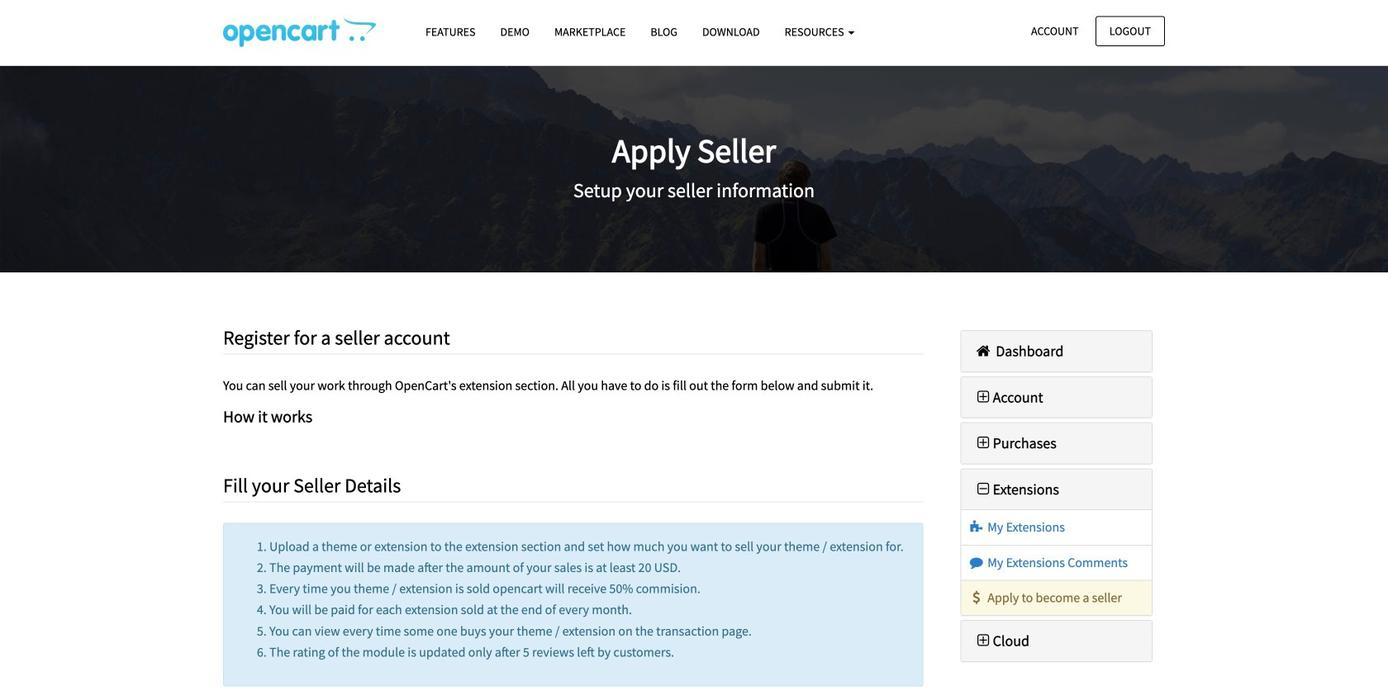 Task type: describe. For each thing, give the bounding box(es) containing it.
usd image
[[968, 592, 985, 605]]

home image
[[974, 344, 993, 359]]

minus square o image
[[974, 482, 993, 497]]

comment image
[[968, 556, 985, 570]]

2 plus square o image from the top
[[974, 436, 993, 451]]

seller account image
[[223, 17, 376, 47]]



Task type: vqa. For each thing, say whether or not it's contained in the screenshot.
Blog link in the top of the page
no



Task type: locate. For each thing, give the bounding box(es) containing it.
plus square o image
[[974, 390, 993, 405], [974, 436, 993, 451]]

1 plus square o image from the top
[[974, 390, 993, 405]]

1 vertical spatial plus square o image
[[974, 436, 993, 451]]

plus square o image
[[974, 634, 993, 649]]

0 vertical spatial plus square o image
[[974, 390, 993, 405]]

plus square o image down home image
[[974, 390, 993, 405]]

plus square o image up minus square o icon
[[974, 436, 993, 451]]

puzzle piece image
[[968, 521, 985, 534]]



